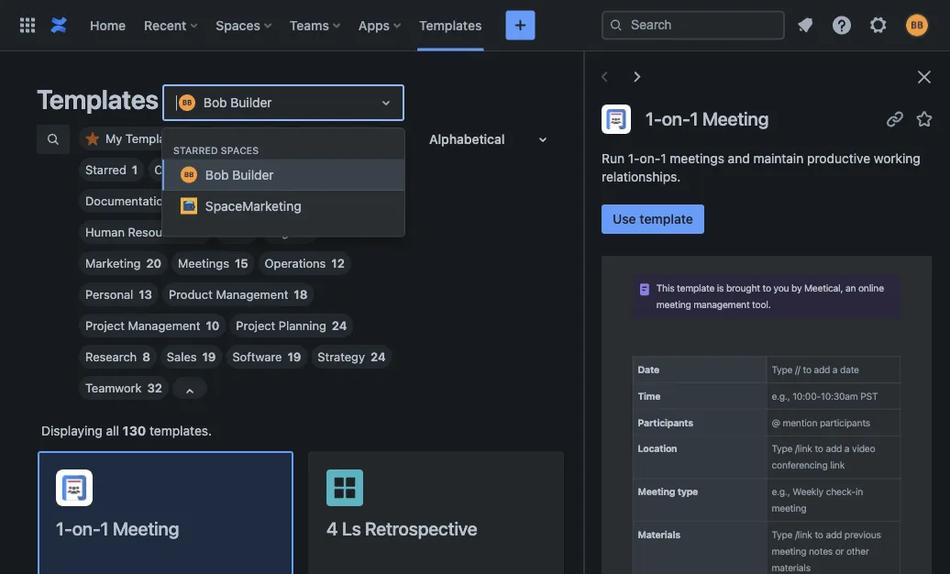 Task type: vqa. For each thing, say whether or not it's contained in the screenshot.
Settings Icon
yes



Task type: describe. For each thing, give the bounding box(es) containing it.
project management 10
[[85, 319, 220, 333]]

0 vertical spatial 1-
[[646, 108, 662, 129]]

spaces button
[[210, 11, 279, 40]]

1 vertical spatial 16
[[192, 225, 205, 239]]

templates.
[[150, 424, 212, 439]]

marketing 20
[[85, 257, 162, 270]]

1 horizontal spatial meeting
[[703, 108, 769, 129]]

it
[[222, 225, 233, 239]]

design
[[286, 163, 325, 177]]

1 inside button
[[100, 518, 109, 539]]

templates link
[[414, 11, 488, 40]]

20
[[146, 257, 162, 270]]

home
[[90, 17, 126, 33]]

teams
[[290, 17, 329, 33]]

on- inside run 1-on-1 meetings and maintain productive working relationships.
[[640, 151, 661, 166]]

meeting inside button
[[113, 518, 179, 539]]

1 horizontal spatial 16
[[330, 163, 344, 177]]

4 ls retrospective button
[[308, 452, 564, 575]]

documentation
[[85, 194, 170, 208]]

banner containing home
[[0, 0, 951, 51]]

share link image
[[885, 108, 907, 130]]

research 8
[[85, 350, 150, 364]]

1 vertical spatial 15
[[235, 257, 248, 270]]

alphabetical
[[430, 132, 505, 147]]

meetings
[[670, 151, 725, 166]]

teams button
[[284, 11, 348, 40]]

open search bar image
[[46, 132, 61, 147]]

it 18
[[222, 225, 252, 239]]

notification icon image
[[795, 14, 817, 36]]

0 horizontal spatial 10
[[206, 319, 220, 333]]

project for project management 10
[[85, 319, 125, 333]]

sales
[[167, 350, 197, 364]]

featured
[[231, 132, 280, 145]]

finance
[[207, 194, 251, 208]]

8 for research 8
[[142, 350, 150, 364]]

1 vertical spatial builder
[[233, 167, 274, 182]]

4
[[327, 518, 338, 539]]

operations 12
[[265, 257, 345, 270]]

product management 18
[[169, 288, 308, 301]]

software
[[233, 350, 282, 364]]

19 for software 19
[[288, 350, 301, 364]]

use template button
[[602, 205, 705, 234]]

my
[[106, 132, 122, 145]]

templates inside global element
[[419, 17, 482, 33]]

customer
[[154, 163, 209, 177]]

customer support 9
[[154, 163, 270, 177]]

global element
[[11, 0, 602, 51]]

run
[[602, 151, 625, 166]]

research
[[85, 350, 137, 364]]

search image
[[609, 18, 624, 33]]

12
[[332, 257, 345, 270]]

1 horizontal spatial 15
[[368, 132, 381, 145]]

fewer categories image
[[179, 381, 201, 403]]

home link
[[84, 11, 131, 40]]

recent button
[[139, 11, 205, 40]]

run 1-on-1 meetings and maintain productive working relationships.
[[602, 151, 921, 184]]

0 vertical spatial 24
[[332, 319, 347, 333]]

help icon image
[[832, 14, 854, 36]]

1- inside button
[[56, 518, 72, 539]]

0 vertical spatial builder
[[231, 95, 272, 110]]

working
[[875, 151, 921, 166]]

starred spaces
[[173, 145, 259, 156]]

meetings 15
[[178, 257, 248, 270]]

4 ls retrospective
[[327, 518, 478, 539]]

design 16
[[286, 163, 344, 177]]

2 vertical spatial templates
[[126, 132, 183, 145]]

maintain
[[754, 151, 804, 166]]

my templates
[[106, 132, 183, 145]]

displaying all 130 templates.
[[41, 424, 212, 439]]

relationships.
[[602, 169, 681, 184]]

displaying
[[41, 424, 103, 439]]

spacemarketing
[[206, 198, 302, 214]]

on- inside 1-on-1 meeting button
[[72, 518, 100, 539]]

teamwork
[[85, 381, 142, 395]]

documentation 23
[[85, 194, 191, 208]]

project for project planning 24
[[236, 319, 276, 333]]

use template
[[613, 212, 694, 227]]

13
[[139, 288, 152, 301]]

popular
[[320, 132, 362, 145]]

human resources 16
[[85, 225, 205, 239]]

retrospective
[[365, 518, 478, 539]]

1 inside run 1-on-1 meetings and maintain productive working relationships.
[[661, 151, 667, 166]]



Task type: locate. For each thing, give the bounding box(es) containing it.
starred for starred 1
[[85, 163, 127, 177]]

management for project management
[[128, 319, 200, 333]]

0 horizontal spatial on-
[[72, 518, 100, 539]]

starred 1
[[85, 163, 138, 177]]

0 vertical spatial bob builder
[[204, 95, 272, 110]]

on-
[[662, 108, 691, 129], [640, 151, 661, 166], [72, 518, 100, 539]]

use
[[613, 212, 637, 227]]

32
[[147, 381, 162, 395]]

legal 8
[[268, 225, 312, 239]]

templates
[[419, 17, 482, 33], [37, 84, 159, 115], [126, 132, 183, 145]]

1 vertical spatial 24
[[371, 350, 386, 364]]

24 right strategy
[[371, 350, 386, 364]]

next template image
[[627, 66, 649, 88]]

1 vertical spatial 18
[[294, 288, 308, 301]]

0 horizontal spatial 18
[[238, 225, 252, 239]]

planning
[[279, 319, 327, 333]]

0 horizontal spatial 16
[[192, 225, 205, 239]]

banner
[[0, 0, 951, 51]]

1 vertical spatial 1-on-1 meeting
[[56, 518, 179, 539]]

1 vertical spatial starred
[[85, 163, 127, 177]]

0 horizontal spatial 1-on-1 meeting
[[56, 518, 179, 539]]

0 horizontal spatial starred
[[85, 163, 127, 177]]

spaces
[[216, 17, 261, 33]]

8 for legal 8
[[304, 225, 312, 239]]

10
[[256, 194, 270, 208], [206, 319, 220, 333]]

1
[[691, 108, 699, 129], [188, 132, 194, 145], [661, 151, 667, 166], [132, 163, 138, 177], [100, 518, 109, 539]]

1 vertical spatial on-
[[640, 151, 661, 166]]

2 horizontal spatial on-
[[662, 108, 691, 129]]

0 vertical spatial on-
[[662, 108, 691, 129]]

0 vertical spatial 18
[[238, 225, 252, 239]]

management down meetings 15
[[216, 288, 289, 301]]

templates right my
[[126, 132, 183, 145]]

builder
[[231, 95, 272, 110], [233, 167, 274, 182]]

15
[[368, 132, 381, 145], [235, 257, 248, 270]]

1-on-1 meeting button
[[38, 452, 294, 575]]

18
[[238, 225, 252, 239], [294, 288, 308, 301]]

23
[[176, 194, 191, 208]]

0 vertical spatial 15
[[368, 132, 381, 145]]

8 down project management 10
[[142, 350, 150, 364]]

0 horizontal spatial 15
[[235, 257, 248, 270]]

1 horizontal spatial 8
[[304, 225, 312, 239]]

19 right sales
[[202, 350, 216, 364]]

strategy
[[318, 350, 365, 364]]

1 vertical spatial templates
[[37, 84, 159, 115]]

bob up starred spaces
[[204, 95, 227, 110]]

0 vertical spatial 16
[[330, 163, 344, 177]]

8
[[304, 225, 312, 239], [142, 350, 150, 364]]

starred for starred spaces
[[173, 145, 218, 156]]

18 right it
[[238, 225, 252, 239]]

Search field
[[602, 11, 786, 40]]

legal
[[268, 225, 298, 239]]

0 horizontal spatial project
[[85, 319, 125, 333]]

2 horizontal spatial 1-
[[646, 108, 662, 129]]

alphabetical button
[[419, 125, 565, 154]]

0 vertical spatial starred
[[173, 145, 218, 156]]

19
[[202, 350, 216, 364], [288, 350, 301, 364]]

24 up strategy
[[332, 319, 347, 333]]

130
[[123, 424, 146, 439]]

apps
[[359, 17, 390, 33]]

bob
[[204, 95, 227, 110], [206, 167, 229, 182]]

1 horizontal spatial 1-
[[629, 151, 640, 166]]

0 horizontal spatial management
[[128, 319, 200, 333]]

1 horizontal spatial starred
[[173, 145, 218, 156]]

1 vertical spatial bob
[[206, 167, 229, 182]]

2 19 from the left
[[288, 350, 301, 364]]

0 horizontal spatial 1-
[[56, 518, 72, 539]]

2 vertical spatial 1-
[[56, 518, 72, 539]]

1 vertical spatial 1-
[[629, 151, 640, 166]]

resources
[[128, 225, 186, 239]]

1- inside run 1-on-1 meetings and maintain productive working relationships.
[[629, 151, 640, 166]]

project up software
[[236, 319, 276, 333]]

0 vertical spatial meeting
[[703, 108, 769, 129]]

meetings
[[178, 257, 229, 270]]

16 down "popular"
[[330, 163, 344, 177]]

1 vertical spatial meeting
[[113, 518, 179, 539]]

19 down project planning 24
[[288, 350, 301, 364]]

0 horizontal spatial 24
[[332, 319, 347, 333]]

None text field
[[176, 94, 180, 112]]

0 vertical spatial bob
[[204, 95, 227, 110]]

template
[[640, 212, 694, 227]]

confluence image
[[48, 14, 70, 36], [48, 14, 70, 36]]

1 horizontal spatial project
[[236, 319, 276, 333]]

management for product management
[[216, 288, 289, 301]]

bob down starred spaces
[[206, 167, 229, 182]]

productive
[[808, 151, 871, 166]]

1 horizontal spatial 18
[[294, 288, 308, 301]]

0 vertical spatial templates
[[419, 17, 482, 33]]

8 right legal
[[304, 225, 312, 239]]

management up sales
[[128, 319, 200, 333]]

templates left create content image
[[419, 17, 482, 33]]

recent
[[144, 17, 187, 33]]

marketing
[[85, 257, 141, 270]]

ls
[[342, 518, 361, 539]]

project
[[85, 319, 125, 333], [236, 319, 276, 333]]

apps button
[[353, 11, 408, 40]]

1-on-1 meeting inside button
[[56, 518, 179, 539]]

operations
[[265, 257, 326, 270]]

1 vertical spatial management
[[128, 319, 200, 333]]

0 horizontal spatial 19
[[202, 350, 216, 364]]

product
[[169, 288, 213, 301]]

teamwork 32
[[85, 381, 162, 395]]

1 19 from the left
[[202, 350, 216, 364]]

1 horizontal spatial on-
[[640, 151, 661, 166]]

24
[[332, 319, 347, 333], [371, 350, 386, 364]]

project planning 24
[[236, 319, 347, 333]]

featured button
[[204, 127, 289, 151]]

0 vertical spatial 10
[[256, 194, 270, 208]]

1 project from the left
[[85, 319, 125, 333]]

1 vertical spatial bob builder
[[206, 167, 274, 182]]

19 for sales 19
[[202, 350, 216, 364]]

1 vertical spatial 10
[[206, 319, 220, 333]]

support
[[212, 163, 257, 177]]

builder down the spaces
[[233, 167, 274, 182]]

0 horizontal spatial 8
[[142, 350, 150, 364]]

previous template image
[[594, 66, 616, 88]]

finance 10
[[207, 194, 270, 208]]

bob builder up featured button
[[204, 95, 272, 110]]

10 down 9
[[256, 194, 270, 208]]

1 horizontal spatial management
[[216, 288, 289, 301]]

software 19
[[233, 350, 301, 364]]

18 up planning
[[294, 288, 308, 301]]

spaces
[[221, 145, 259, 156]]

bob builder
[[204, 95, 272, 110], [206, 167, 274, 182]]

personal
[[85, 288, 133, 301]]

builder up featured
[[231, 95, 272, 110]]

0 vertical spatial management
[[216, 288, 289, 301]]

personal 13
[[85, 288, 152, 301]]

and
[[728, 151, 751, 166]]

9
[[262, 163, 270, 177]]

starred
[[173, 145, 218, 156], [85, 163, 127, 177]]

templates up my
[[37, 84, 159, 115]]

create content image
[[510, 14, 532, 36]]

close image
[[914, 66, 936, 88]]

15 up 'product management 18'
[[235, 257, 248, 270]]

starred up customer
[[173, 145, 218, 156]]

0 vertical spatial 8
[[304, 225, 312, 239]]

0 horizontal spatial meeting
[[113, 518, 179, 539]]

1 horizontal spatial 24
[[371, 350, 386, 364]]

all
[[106, 424, 119, 439]]

15 right "popular"
[[368, 132, 381, 145]]

project down personal
[[85, 319, 125, 333]]

star 1-on-1 meeting image
[[914, 108, 936, 130]]

16 left it
[[192, 225, 205, 239]]

1 horizontal spatial 1-on-1 meeting
[[646, 108, 769, 129]]

1 horizontal spatial 10
[[256, 194, 270, 208]]

bob builder down the spaces
[[206, 167, 274, 182]]

1-
[[646, 108, 662, 129], [629, 151, 640, 166], [56, 518, 72, 539]]

appswitcher icon image
[[17, 14, 39, 36]]

sales 19
[[167, 350, 216, 364]]

0 vertical spatial 1-on-1 meeting
[[646, 108, 769, 129]]

management
[[216, 288, 289, 301], [128, 319, 200, 333]]

1-on-1 meeting
[[646, 108, 769, 129], [56, 518, 179, 539]]

10 up sales 19
[[206, 319, 220, 333]]

starred down my
[[85, 163, 127, 177]]

settings icon image
[[868, 14, 890, 36]]

human
[[85, 225, 125, 239]]

2 vertical spatial on-
[[72, 518, 100, 539]]

open image
[[375, 92, 397, 114]]

16
[[330, 163, 344, 177], [192, 225, 205, 239]]

strategy 24
[[318, 350, 386, 364]]

1 horizontal spatial 19
[[288, 350, 301, 364]]

1 vertical spatial 8
[[142, 350, 150, 364]]

2 project from the left
[[236, 319, 276, 333]]



